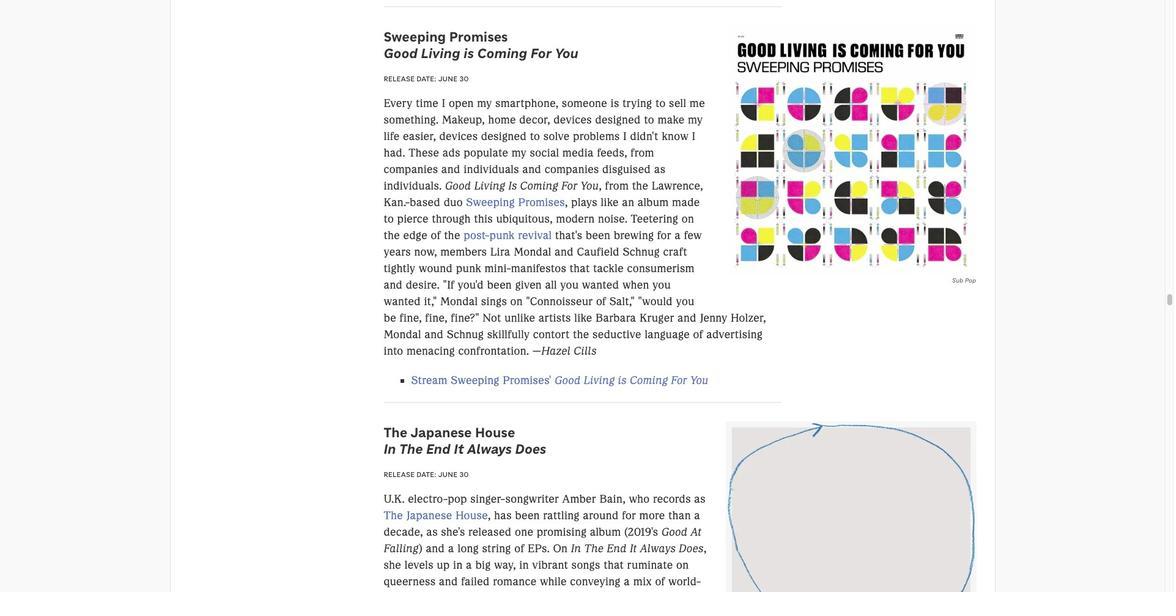 Task type: describe. For each thing, give the bounding box(es) containing it.
home
[[488, 113, 516, 126]]

string
[[482, 542, 511, 555]]

0 vertical spatial been
[[586, 229, 611, 242]]

records
[[653, 492, 691, 506]]

tightly
[[384, 262, 416, 275]]

now,
[[414, 245, 437, 259]]

)
[[419, 542, 423, 555]]

kan.-
[[384, 195, 410, 209]]

end inside the japanese house in the end it always does
[[426, 441, 451, 458]]

to inside , plays like an album made to pierce through this ubiquitous, modern noise. teetering on the edge of the
[[384, 212, 394, 225]]

2 vertical spatial sweeping
[[451, 374, 500, 387]]

on
[[553, 542, 568, 555]]

2 release date: june 30 from the top
[[384, 470, 469, 479]]

punk inside the that's been brewing for a few years now, members lira mondal and caufield schnug craft tightly wound punk mini-manifestos that tackle consumerism and desire. "if you'd been given all you wanted when you wanted it," mondal sings on "connoisseur of salt," "would you be fine, fine, fine?" not unlike artists like barbara kruger and jenny holzer, mondal and schnug skillfully contort the seductive language of advertising into menacing confrontation. —
[[456, 262, 482, 275]]

mix
[[634, 575, 652, 589]]

and down the tightly
[[384, 278, 403, 292]]

lust,
[[484, 592, 506, 592]]

individuals
[[464, 162, 519, 176]]

pierce
[[397, 212, 429, 225]]

disguised
[[603, 162, 651, 176]]

1 horizontal spatial mondal
[[441, 295, 478, 308]]

the up years at the left
[[384, 229, 400, 242]]

more
[[640, 509, 665, 522]]

given
[[515, 278, 542, 292]]

on inside , she levels up in a big way, in vibrant songs that ruminate on queerness and failed romance while conveying a mix of world- weariness, wonder, lust, appreciation, disappointment a
[[677, 559, 689, 572]]

2 vertical spatial you
[[691, 374, 709, 387]]

promises for sweeping promises good living is coming for you
[[449, 28, 508, 45]]

good living is coming for you
[[445, 179, 599, 192]]

, for , she levels up in a big way, in vibrant songs that ruminate on queerness and failed romance while conveying a mix of world- weariness, wonder, lust, appreciation, disappointment a
[[704, 542, 707, 555]]

2 horizontal spatial for
[[671, 374, 688, 387]]

1 vertical spatial my
[[688, 113, 703, 126]]

and up language at the bottom right of page
[[678, 311, 697, 325]]

you inside sweeping promises good living is coming for you
[[555, 45, 579, 62]]

wonder,
[[441, 592, 481, 592]]

, plays like an album made to pierce through this ubiquitous, modern noise. teetering on the edge of the
[[384, 195, 700, 242]]

album inside , has been rattling around for more than a decade, as she's released one promising album (2019's
[[590, 526, 621, 539]]

1 horizontal spatial schnug
[[623, 245, 660, 259]]

duo
[[444, 195, 463, 209]]

cills
[[574, 344, 597, 358]]

consumerism
[[627, 262, 695, 275]]

japanese inside u.k. electro-pop singer-songwriter amber bain, who records as the japanese house
[[407, 509, 453, 522]]

promises'
[[503, 374, 552, 387]]

she's
[[441, 526, 465, 539]]

2 vertical spatial my
[[512, 146, 527, 159]]

the japanese house link
[[384, 509, 488, 522]]

every time i open my smartphone, someone is trying to sell me something. makeup, home decor, devices designed to make my life easier, devices designed to solve problems i didn't know i had. these ads populate my social media feeds, from companies and individuals and companies disguised as individuals.
[[384, 96, 705, 192]]

"would
[[639, 295, 673, 308]]

does inside the japanese house in the end it always does
[[516, 441, 547, 458]]

1 vertical spatial coming
[[520, 179, 559, 192]]

2 horizontal spatial you
[[676, 295, 695, 308]]

she
[[384, 559, 401, 572]]

a inside the that's been brewing for a few years now, members lira mondal and caufield schnug craft tightly wound punk mini-manifestos that tackle consumerism and desire. "if you'd been given all you wanted when you wanted it," mondal sings on "connoisseur of salt," "would you be fine, fine, fine?" not unlike artists like barbara kruger and jenny holzer, mondal and schnug skillfully contort the seductive language of advertising into menacing confrontation. —
[[675, 229, 681, 242]]

unlike
[[505, 311, 536, 325]]

2 vertical spatial is
[[618, 374, 627, 387]]

a up the disappointment
[[624, 575, 630, 589]]

romance
[[493, 575, 537, 589]]

that inside , she levels up in a big way, in vibrant songs that ruminate on queerness and failed romance while conveying a mix of world- weariness, wonder, lust, appreciation, disappointment a
[[604, 559, 624, 572]]

when
[[623, 278, 650, 292]]

sweeping promises, good living is coming for you image
[[726, 26, 977, 276]]

a left big
[[466, 559, 472, 572]]

through
[[432, 212, 471, 225]]

wound
[[419, 262, 453, 275]]

smartphone,
[[496, 96, 559, 110]]

on inside , plays like an album made to pierce through this ubiquitous, modern noise. teetering on the edge of the
[[682, 212, 695, 225]]

2 horizontal spatial mondal
[[514, 245, 552, 259]]

problems
[[573, 129, 620, 143]]

levels
[[405, 559, 434, 572]]

2 june from the top
[[439, 470, 458, 479]]

to left sell
[[656, 96, 666, 110]]

1 release date: june 30 from the top
[[384, 74, 469, 83]]

ruminate
[[628, 559, 673, 572]]

while
[[540, 575, 567, 589]]

1 vertical spatial been
[[487, 278, 512, 292]]

the down through
[[444, 229, 461, 242]]

be
[[384, 311, 397, 325]]

u.k. electro-pop singer-songwriter amber bain, who records as the japanese house
[[384, 492, 706, 522]]

plays
[[572, 195, 598, 209]]

like inside , plays like an album made to pierce through this ubiquitous, modern noise. teetering on the edge of the
[[601, 195, 619, 209]]

jenny
[[700, 311, 728, 325]]

that's been brewing for a few years now, members lira mondal and caufield schnug craft tightly wound punk mini-manifestos that tackle consumerism and desire. "if you'd been given all you wanted when you wanted it," mondal sings on "connoisseur of salt," "would you be fine, fine, fine?" not unlike artists like barbara kruger and jenny holzer, mondal and schnug skillfully contort the seductive language of advertising into menacing confrontation. —
[[384, 229, 767, 358]]

time
[[416, 96, 439, 110]]

modern
[[556, 212, 595, 225]]

1 horizontal spatial it
[[630, 542, 637, 555]]

makeup,
[[442, 113, 485, 126]]

language
[[645, 328, 690, 341]]

is inside every time i open my smartphone, someone is trying to sell me something. makeup, home decor, devices designed to make my life easier, devices designed to solve problems i didn't know i had. these ads populate my social media feeds, from companies and individuals and companies disguised as individuals.
[[611, 96, 620, 110]]

world-
[[669, 575, 702, 589]]

good inside good at falling
[[662, 526, 688, 539]]

and inside , she levels up in a big way, in vibrant songs that ruminate on queerness and failed romance while conveying a mix of world- weariness, wonder, lust, appreciation, disappointment a
[[439, 575, 458, 589]]

the inside , from the lawrence, kan.-based duo
[[632, 179, 649, 192]]

of down jenny
[[694, 328, 704, 341]]

confrontation.
[[459, 344, 529, 358]]

image credit element
[[726, 276, 977, 285]]

0 horizontal spatial designed
[[481, 129, 527, 143]]

, for , from the lawrence, kan.-based duo
[[599, 179, 602, 192]]

1 horizontal spatial in
[[571, 542, 582, 555]]

—
[[533, 344, 542, 358]]

(2019's
[[625, 526, 659, 539]]

of left salt,"
[[597, 295, 607, 308]]

as inside every time i open my smartphone, someone is trying to sell me something. makeup, home decor, devices designed to make my life easier, devices designed to solve problems i didn't know i had. these ads populate my social media feeds, from companies and individuals and companies disguised as individuals.
[[655, 162, 666, 176]]

1 horizontal spatial you
[[653, 278, 671, 292]]

for inside , has been rattling around for more than a decade, as she's released one promising album (2019's
[[622, 509, 636, 522]]

from inside every time i open my smartphone, someone is trying to sell me something. makeup, home decor, devices designed to make my life easier, devices designed to solve problems i didn't know i had. these ads populate my social media feeds, from companies and individuals and companies disguised as individuals.
[[631, 146, 655, 159]]

1 june from the top
[[439, 74, 458, 83]]

1 horizontal spatial i
[[624, 129, 627, 143]]

artists
[[539, 311, 571, 325]]

way,
[[494, 559, 516, 572]]

1 vertical spatial living
[[474, 179, 506, 192]]

years
[[384, 245, 411, 259]]

good up duo
[[445, 179, 471, 192]]

sings
[[481, 295, 507, 308]]

and down that's
[[555, 245, 574, 259]]

sweeping for sweeping promises
[[466, 195, 515, 209]]

had.
[[384, 146, 406, 159]]

teetering
[[631, 212, 679, 225]]

1 30 from the top
[[460, 74, 469, 83]]

good at falling
[[384, 526, 702, 555]]

is
[[509, 179, 517, 192]]

lira
[[491, 245, 511, 259]]

who
[[629, 492, 650, 506]]

, from the lawrence, kan.-based duo
[[384, 179, 704, 209]]

good inside sweeping promises good living is coming for you
[[384, 45, 418, 62]]

barbara
[[596, 311, 637, 325]]

sweeping promises good living is coming for you
[[384, 28, 579, 62]]

1 horizontal spatial wanted
[[582, 278, 620, 292]]

and right )
[[426, 542, 445, 555]]

0 vertical spatial devices
[[554, 113, 592, 126]]

noise.
[[598, 212, 628, 225]]

for inside sweeping promises good living is coming for you
[[531, 45, 552, 62]]

1 horizontal spatial designed
[[596, 113, 641, 126]]

2 companies from the left
[[545, 162, 599, 176]]

hazel
[[542, 344, 571, 358]]

1 release from the top
[[384, 74, 415, 83]]

has
[[494, 509, 512, 522]]

life
[[384, 129, 400, 143]]

0 horizontal spatial i
[[442, 96, 446, 110]]

trying
[[623, 96, 653, 110]]

something.
[[384, 113, 439, 126]]

post-
[[464, 229, 490, 242]]

make
[[658, 113, 685, 126]]

released
[[469, 526, 512, 539]]

of inside , plays like an album made to pierce through this ubiquitous, modern noise. teetering on the edge of the
[[431, 229, 441, 242]]

1 horizontal spatial for
[[562, 179, 578, 192]]

japanese inside the japanese house in the end it always does
[[411, 424, 472, 441]]

that's
[[555, 229, 583, 242]]

sub
[[953, 277, 964, 285]]

seductive
[[593, 328, 642, 341]]



Task type: vqa. For each thing, say whether or not it's contained in the screenshot.
"Always"
yes



Task type: locate. For each thing, give the bounding box(es) containing it.
advertising
[[707, 328, 763, 341]]

0 horizontal spatial like
[[575, 311, 593, 325]]

house down the promises'
[[475, 424, 515, 441]]

always
[[468, 441, 512, 458], [640, 542, 676, 555]]

punk up you'd
[[456, 262, 482, 275]]

always inside the japanese house in the end it always does
[[468, 441, 512, 458]]

like inside the that's been brewing for a few years now, members lira mondal and caufield schnug craft tightly wound punk mini-manifestos that tackle consumerism and desire. "if you'd been given all you wanted when you wanted it," mondal sings on "connoisseur of salt," "would you be fine, fine, fine?" not unlike artists like barbara kruger and jenny holzer, mondal and schnug skillfully contort the seductive language of advertising into menacing confrontation. —
[[575, 311, 593, 325]]

1 vertical spatial sweeping
[[466, 195, 515, 209]]

been down mini-
[[487, 278, 512, 292]]

tackle
[[593, 262, 624, 275]]

is
[[464, 45, 474, 62], [611, 96, 620, 110], [618, 374, 627, 387]]

0 horizontal spatial album
[[590, 526, 621, 539]]

0 horizontal spatial fine,
[[400, 311, 422, 325]]

a inside , has been rattling around for more than a decade, as she's released one promising album (2019's
[[695, 509, 701, 522]]

and
[[442, 162, 461, 176], [523, 162, 542, 176], [555, 245, 574, 259], [384, 278, 403, 292], [678, 311, 697, 325], [425, 328, 444, 341], [426, 542, 445, 555], [439, 575, 458, 589]]

individuals.
[[384, 179, 442, 192]]

big
[[476, 559, 491, 572]]

promises
[[449, 28, 508, 45], [518, 195, 565, 209]]

1 vertical spatial punk
[[456, 262, 482, 275]]

2 in from the left
[[520, 559, 529, 572]]

0 horizontal spatial from
[[605, 179, 629, 192]]

1 vertical spatial date:
[[417, 470, 437, 479]]

as inside u.k. electro-pop singer-songwriter amber bain, who records as the japanese house
[[695, 492, 706, 506]]

been up caufield
[[586, 229, 611, 242]]

my right open
[[477, 96, 492, 110]]

house down pop at the left of the page
[[456, 509, 488, 522]]

like
[[601, 195, 619, 209], [575, 311, 593, 325]]

like up noise.
[[601, 195, 619, 209]]

house
[[475, 424, 515, 441], [456, 509, 488, 522]]

and up the wonder,
[[439, 575, 458, 589]]

know
[[662, 129, 689, 143]]

2 horizontal spatial living
[[584, 374, 615, 387]]

punk
[[490, 229, 515, 242], [456, 262, 482, 275]]

1 horizontal spatial living
[[474, 179, 506, 192]]

1 horizontal spatial you
[[581, 179, 599, 192]]

pop
[[966, 277, 977, 285]]

of inside , she levels up in a big way, in vibrant songs that ruminate on queerness and failed romance while conveying a mix of world- weariness, wonder, lust, appreciation, disappointment a
[[656, 575, 666, 589]]

1 vertical spatial promises
[[518, 195, 565, 209]]

bain,
[[600, 492, 626, 506]]

schnug down fine?"
[[447, 328, 484, 341]]

good down hazel cills
[[555, 374, 581, 387]]

0 vertical spatial house
[[475, 424, 515, 441]]

been up one
[[515, 509, 540, 522]]

this
[[474, 212, 493, 225]]

2 vertical spatial been
[[515, 509, 540, 522]]

living
[[421, 45, 461, 62], [474, 179, 506, 192], [584, 374, 615, 387]]

failed
[[461, 575, 490, 589]]

0 horizontal spatial companies
[[384, 162, 438, 176]]

1 vertical spatial release
[[384, 470, 415, 479]]

and up 'menacing'
[[425, 328, 444, 341]]

the up the "cills"
[[573, 328, 590, 341]]

album inside , plays like an album made to pierce through this ubiquitous, modern noise. teetering on the edge of the
[[638, 195, 669, 209]]

it down (2019's
[[630, 542, 637, 555]]

1 vertical spatial japanese
[[407, 509, 453, 522]]

1 vertical spatial end
[[607, 542, 627, 555]]

a down she's
[[448, 542, 455, 555]]

you down consumerism
[[653, 278, 671, 292]]

been inside , has been rattling around for more than a decade, as she's released one promising album (2019's
[[515, 509, 540, 522]]

1 vertical spatial devices
[[440, 129, 478, 143]]

june
[[439, 74, 458, 83], [439, 470, 458, 479]]

30
[[460, 74, 469, 83], [460, 470, 469, 479]]

june up open
[[439, 74, 458, 83]]

1 vertical spatial house
[[456, 509, 488, 522]]

wanted up be
[[384, 295, 421, 308]]

coming right is
[[520, 179, 559, 192]]

i left didn't
[[624, 129, 627, 143]]

0 horizontal spatial end
[[426, 441, 451, 458]]

around
[[583, 509, 619, 522]]

every
[[384, 96, 413, 110]]

post-punk revival link
[[464, 229, 552, 242]]

i right know
[[692, 129, 696, 143]]

2 vertical spatial coming
[[630, 374, 668, 387]]

the inside the that's been brewing for a few years now, members lira mondal and caufield schnug craft tightly wound punk mini-manifestos that tackle consumerism and desire. "if you'd been given all you wanted when you wanted it," mondal sings on "connoisseur of salt," "would you be fine, fine, fine?" not unlike artists like barbara kruger and jenny holzer, mondal and schnug skillfully contort the seductive language of advertising into menacing confrontation. —
[[573, 328, 590, 341]]

in up romance
[[520, 559, 529, 572]]

0 horizontal spatial as
[[427, 526, 438, 539]]

0 vertical spatial june
[[439, 74, 458, 83]]

based
[[410, 195, 441, 209]]

, for , has been rattling around for more than a decade, as she's released one promising album (2019's
[[488, 509, 491, 522]]

1 vertical spatial as
[[695, 492, 706, 506]]

0 horizontal spatial punk
[[456, 262, 482, 275]]

0 vertical spatial sweeping
[[384, 28, 446, 45]]

0 vertical spatial 30
[[460, 74, 469, 83]]

1 vertical spatial it
[[630, 542, 637, 555]]

from
[[631, 146, 655, 159], [605, 179, 629, 192]]

japanese down the electro-
[[407, 509, 453, 522]]

1 vertical spatial release date: june 30
[[384, 470, 469, 479]]

1 horizontal spatial punk
[[490, 229, 515, 242]]

release date: june 30 up time at left
[[384, 74, 469, 83]]

1 vertical spatial is
[[611, 96, 620, 110]]

been
[[586, 229, 611, 242], [487, 278, 512, 292], [515, 509, 540, 522]]

living down the "cills"
[[584, 374, 615, 387]]

0 vertical spatial for
[[658, 229, 672, 242]]

1 horizontal spatial my
[[512, 146, 527, 159]]

is inside sweeping promises good living is coming for you
[[464, 45, 474, 62]]

as down "the japanese house" link
[[427, 526, 438, 539]]

30 up pop at the left of the page
[[460, 470, 469, 479]]

you'd
[[458, 278, 484, 292]]

album
[[638, 195, 669, 209], [590, 526, 621, 539]]

sweeping for sweeping promises good living is coming for you
[[384, 28, 446, 45]]

, for , plays like an album made to pierce through this ubiquitous, modern noise. teetering on the edge of the
[[565, 195, 568, 209]]

it,"
[[424, 295, 437, 308]]

1 fine, from the left
[[400, 311, 422, 325]]

coming inside sweeping promises good living is coming for you
[[478, 45, 528, 62]]

menacing
[[407, 344, 455, 358]]

the japanese house, in the end it always does image
[[726, 422, 977, 592]]

0 horizontal spatial been
[[487, 278, 512, 292]]

1 vertical spatial in
[[571, 542, 582, 555]]

companies down media
[[545, 162, 599, 176]]

"connoisseur
[[526, 295, 593, 308]]

1 horizontal spatial that
[[604, 559, 624, 572]]

designed down 'trying'
[[596, 113, 641, 126]]

2 horizontal spatial i
[[692, 129, 696, 143]]

mini-
[[485, 262, 511, 275]]

1 horizontal spatial promises
[[518, 195, 565, 209]]

a up at
[[695, 509, 701, 522]]

easier,
[[403, 129, 436, 143]]

on inside the that's been brewing for a few years now, members lira mondal and caufield schnug craft tightly wound punk mini-manifestos that tackle consumerism and desire. "if you'd been given all you wanted when you wanted it," mondal sings on "connoisseur of salt," "would you be fine, fine, fine?" not unlike artists like barbara kruger and jenny holzer, mondal and schnug skillfully contort the seductive language of advertising into menacing confrontation. —
[[511, 295, 523, 308]]

2 vertical spatial as
[[427, 526, 438, 539]]

for down who on the right bottom
[[622, 509, 636, 522]]

to down "decor,"
[[530, 129, 540, 143]]

0 horizontal spatial that
[[570, 262, 590, 275]]

you
[[561, 278, 579, 292], [653, 278, 671, 292], [676, 295, 695, 308]]

you down the advertising
[[691, 374, 709, 387]]

revival
[[518, 229, 552, 242]]

that
[[570, 262, 590, 275], [604, 559, 624, 572]]

2 vertical spatial on
[[677, 559, 689, 572]]

0 vertical spatial designed
[[596, 113, 641, 126]]

of right mix
[[656, 575, 666, 589]]

mondal
[[514, 245, 552, 259], [441, 295, 478, 308], [384, 328, 422, 341]]

designed down home
[[481, 129, 527, 143]]

1 vertical spatial on
[[511, 295, 523, 308]]

devices down someone
[[554, 113, 592, 126]]

1 companies from the left
[[384, 162, 438, 176]]

not
[[483, 311, 501, 325]]

weariness,
[[384, 592, 438, 592]]

and down the ads
[[442, 162, 461, 176]]

punk up the "lira" at the left of the page
[[490, 229, 515, 242]]

salt,"
[[610, 295, 635, 308]]

2 vertical spatial mondal
[[384, 328, 422, 341]]

0 vertical spatial in
[[384, 441, 396, 458]]

1 vertical spatial that
[[604, 559, 624, 572]]

you right all
[[561, 278, 579, 292]]

decade,
[[384, 526, 423, 539]]

in right on at the bottom left of page
[[571, 542, 582, 555]]

1 vertical spatial schnug
[[447, 328, 484, 341]]

date: up the electro-
[[417, 470, 437, 479]]

0 horizontal spatial always
[[468, 441, 512, 458]]

0 vertical spatial promises
[[449, 28, 508, 45]]

schnug
[[623, 245, 660, 259], [447, 328, 484, 341]]

appreciation,
[[509, 592, 576, 592]]

good up every in the top of the page
[[384, 45, 418, 62]]

2 date: from the top
[[417, 470, 437, 479]]

1 horizontal spatial does
[[679, 542, 704, 555]]

an
[[622, 195, 635, 209]]

wanted down "tackle" in the top of the page
[[582, 278, 620, 292]]

living down individuals
[[474, 179, 506, 192]]

0 horizontal spatial you
[[561, 278, 579, 292]]

in right "up"
[[453, 559, 463, 572]]

eps.
[[528, 542, 550, 555]]

release up u.k.
[[384, 470, 415, 479]]

rattling
[[543, 509, 580, 522]]

1 vertical spatial like
[[575, 311, 593, 325]]

from inside , from the lawrence, kan.-based duo
[[605, 179, 629, 192]]

from down disguised
[[605, 179, 629, 192]]

is left 'trying'
[[611, 96, 620, 110]]

2 fine, from the left
[[425, 311, 448, 325]]

always up singer-
[[468, 441, 512, 458]]

coming down language at the bottom right of page
[[630, 374, 668, 387]]

0 horizontal spatial in
[[384, 441, 396, 458]]

is down seductive at the bottom
[[618, 374, 627, 387]]

caufield
[[577, 245, 620, 259]]

1 vertical spatial mondal
[[441, 295, 478, 308]]

few
[[685, 229, 702, 242]]

solve
[[544, 129, 570, 143]]

june up pop at the left of the page
[[439, 470, 458, 479]]

does down at
[[679, 542, 704, 555]]

manifestos
[[511, 262, 567, 275]]

sub pop
[[953, 277, 977, 285]]

0 vertical spatial always
[[468, 441, 512, 458]]

coming
[[478, 45, 528, 62], [520, 179, 559, 192], [630, 374, 668, 387]]

0 vertical spatial like
[[601, 195, 619, 209]]

songwriter
[[506, 492, 559, 506]]

sweeping inside sweeping promises good living is coming for you
[[384, 28, 446, 45]]

1 vertical spatial for
[[622, 509, 636, 522]]

japanese down stream
[[411, 424, 472, 441]]

house inside u.k. electro-pop singer-songwriter amber bain, who records as the japanese house
[[456, 509, 488, 522]]

living up time at left
[[421, 45, 461, 62]]

for down teetering
[[658, 229, 672, 242]]

a left few
[[675, 229, 681, 242]]

is up open
[[464, 45, 474, 62]]

as up lawrence,
[[655, 162, 666, 176]]

release up every in the top of the page
[[384, 74, 415, 83]]

release date: june 30 up the electro-
[[384, 470, 469, 479]]

, inside , she levels up in a big way, in vibrant songs that ruminate on queerness and failed romance while conveying a mix of world- weariness, wonder, lust, appreciation, disappointment a
[[704, 542, 707, 555]]

coming up smartphone,
[[478, 45, 528, 62]]

, inside , plays like an album made to pierce through this ubiquitous, modern noise. teetering on the edge of the
[[565, 195, 568, 209]]

album up teetering
[[638, 195, 669, 209]]

0 horizontal spatial devices
[[440, 129, 478, 143]]

1 horizontal spatial companies
[[545, 162, 599, 176]]

that down caufield
[[570, 262, 590, 275]]

0 vertical spatial punk
[[490, 229, 515, 242]]

2 vertical spatial living
[[584, 374, 615, 387]]

it up pop at the left of the page
[[454, 441, 464, 458]]

does up songwriter
[[516, 441, 547, 458]]

you up plays
[[581, 179, 599, 192]]

to down the kan.-
[[384, 212, 394, 225]]

0 vertical spatial date:
[[417, 74, 437, 83]]

, inside , has been rattling around for more than a decade, as she's released one promising album (2019's
[[488, 509, 491, 522]]

lawrence,
[[652, 179, 704, 192]]

0 horizontal spatial promises
[[449, 28, 508, 45]]

1 horizontal spatial fine,
[[425, 311, 448, 325]]

1 horizontal spatial from
[[631, 146, 655, 159]]

for down language at the bottom right of page
[[671, 374, 688, 387]]

0 horizontal spatial you
[[555, 45, 579, 62]]

didn't
[[631, 129, 659, 143]]

0 vertical spatial japanese
[[411, 424, 472, 441]]

it
[[454, 441, 464, 458], [630, 542, 637, 555]]

2 30 from the top
[[460, 470, 469, 479]]

for inside the that's been brewing for a few years now, members lira mondal and caufield schnug craft tightly wound punk mini-manifestos that tackle consumerism and desire. "if you'd been given all you wanted when you wanted it," mondal sings on "connoisseur of salt," "would you be fine, fine, fine?" not unlike artists like barbara kruger and jenny holzer, mondal and schnug skillfully contort the seductive language of advertising into menacing confrontation. —
[[658, 229, 672, 242]]

i right time at left
[[442, 96, 446, 110]]

as inside , has been rattling around for more than a decade, as she's released one promising album (2019's
[[427, 526, 438, 539]]

from down didn't
[[631, 146, 655, 159]]

desire.
[[406, 278, 440, 292]]

for up plays
[[562, 179, 578, 192]]

, inside , from the lawrence, kan.-based duo
[[599, 179, 602, 192]]

1 vertical spatial for
[[562, 179, 578, 192]]

sweeping promises
[[466, 195, 565, 209]]

0 vertical spatial mondal
[[514, 245, 552, 259]]

album down around at the bottom of the page
[[590, 526, 621, 539]]

1 horizontal spatial in
[[520, 559, 529, 572]]

in inside the japanese house in the end it always does
[[384, 441, 396, 458]]

1 date: from the top
[[417, 74, 437, 83]]

1 horizontal spatial always
[[640, 542, 676, 555]]

holzer,
[[731, 311, 767, 325]]

amber
[[563, 492, 597, 506]]

2 release from the top
[[384, 470, 415, 479]]

someone
[[562, 96, 608, 110]]

companies up individuals. on the left top of page
[[384, 162, 438, 176]]

made
[[672, 195, 700, 209]]

like right artists
[[575, 311, 593, 325]]

at
[[691, 526, 702, 539]]

0 vertical spatial wanted
[[582, 278, 620, 292]]

in up u.k.
[[384, 441, 396, 458]]

0 horizontal spatial mondal
[[384, 328, 422, 341]]

1 horizontal spatial for
[[658, 229, 672, 242]]

into
[[384, 344, 404, 358]]

that inside the that's been brewing for a few years now, members lira mondal and caufield schnug craft tightly wound punk mini-manifestos that tackle consumerism and desire. "if you'd been given all you wanted when you wanted it," mondal sings on "connoisseur of salt," "would you be fine, fine, fine?" not unlike artists like barbara kruger and jenny holzer, mondal and schnug skillfully contort the seductive language of advertising into menacing confrontation. —
[[570, 262, 590, 275]]

long
[[458, 542, 479, 555]]

pop
[[448, 492, 467, 506]]

, has been rattling around for more than a decade, as she's released one promising album (2019's
[[384, 509, 701, 539]]

media
[[563, 146, 594, 159]]

fine, right be
[[400, 311, 422, 325]]

you right the "would
[[676, 295, 695, 308]]

release
[[384, 74, 415, 83], [384, 470, 415, 479]]

to up didn't
[[644, 113, 655, 126]]

living inside sweeping promises good living is coming for you
[[421, 45, 461, 62]]

0 horizontal spatial my
[[477, 96, 492, 110]]

1 vertical spatial album
[[590, 526, 621, 539]]

mondal up fine?"
[[441, 295, 478, 308]]

promises for sweeping promises
[[518, 195, 565, 209]]

0 horizontal spatial it
[[454, 441, 464, 458]]

0 vertical spatial from
[[631, 146, 655, 159]]

1 vertical spatial from
[[605, 179, 629, 192]]

of down one
[[515, 542, 525, 555]]

mondal down the revival
[[514, 245, 552, 259]]

it inside the japanese house in the end it always does
[[454, 441, 464, 458]]

0 vertical spatial living
[[421, 45, 461, 62]]

0 vertical spatial release
[[384, 74, 415, 83]]

date: up time at left
[[417, 74, 437, 83]]

good down than
[[662, 526, 688, 539]]

conveying
[[570, 575, 621, 589]]

for up smartphone,
[[531, 45, 552, 62]]

my down the "me"
[[688, 113, 703, 126]]

promises inside sweeping promises good living is coming for you
[[449, 28, 508, 45]]

feeds,
[[597, 146, 628, 159]]

stream sweeping promises' good living is coming for you
[[411, 374, 709, 387]]

the inside u.k. electro-pop singer-songwriter amber bain, who records as the japanese house
[[384, 509, 403, 522]]

1 in from the left
[[453, 559, 463, 572]]

u.k.
[[384, 492, 405, 506]]

on down made at the top of the page
[[682, 212, 695, 225]]

devices down makeup,
[[440, 129, 478, 143]]

decor,
[[520, 113, 551, 126]]

1 vertical spatial wanted
[[384, 295, 421, 308]]

0 vertical spatial my
[[477, 96, 492, 110]]

open
[[449, 96, 474, 110]]

sell
[[669, 96, 687, 110]]

and up good living is coming for you at the top of the page
[[523, 162, 542, 176]]

1 horizontal spatial devices
[[554, 113, 592, 126]]

house inside the japanese house in the end it always does
[[475, 424, 515, 441]]

0 horizontal spatial wanted
[[384, 295, 421, 308]]

on up world-
[[677, 559, 689, 572]]

contort
[[533, 328, 570, 341]]

vibrant
[[532, 559, 569, 572]]

members
[[441, 245, 487, 259]]

end up the electro-
[[426, 441, 451, 458]]

0 vertical spatial that
[[570, 262, 590, 275]]

0 horizontal spatial for
[[531, 45, 552, 62]]



